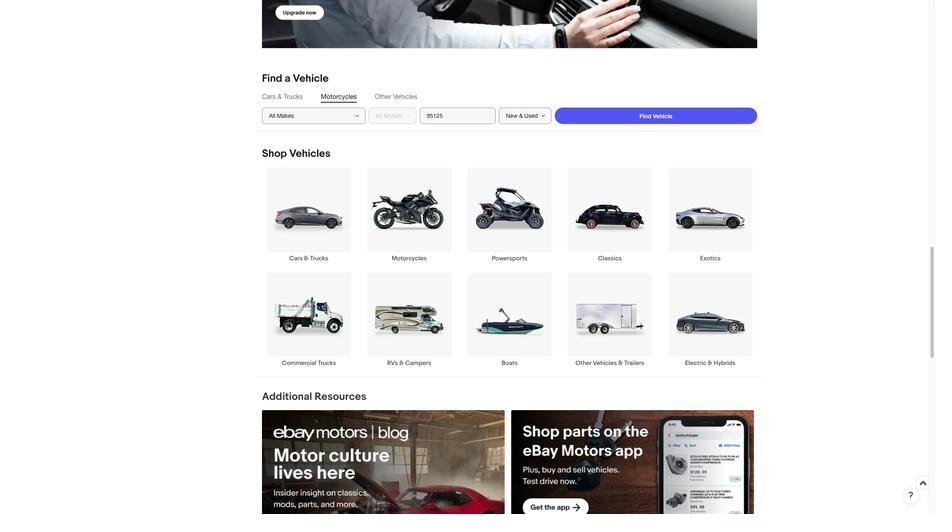 Task type: vqa. For each thing, say whether or not it's contained in the screenshot.
Vehicle within the BUTTON
yes



Task type: locate. For each thing, give the bounding box(es) containing it.
1 horizontal spatial vehicle
[[653, 113, 673, 120]]

other vehicles
[[375, 93, 417, 100]]

2 vertical spatial trucks
[[318, 359, 336, 367]]

other vehicles & trailers
[[576, 359, 645, 367]]

& inside tab list
[[278, 93, 282, 100]]

find for find vehicle
[[640, 113, 652, 120]]

other
[[375, 93, 392, 100], [576, 359, 592, 367]]

0 vertical spatial vehicles
[[393, 93, 417, 100]]

1 vertical spatial trucks
[[310, 255, 328, 262]]

1 vertical spatial find
[[640, 113, 652, 120]]

& for rvs & campers link
[[400, 359, 404, 367]]

vehicles for other vehicles & trailers
[[593, 359, 617, 367]]

shop vehicles
[[262, 148, 331, 160]]

find
[[262, 72, 282, 85], [640, 113, 652, 120]]

1 vertical spatial vehicle
[[653, 113, 673, 120]]

1 horizontal spatial none text field
[[511, 410, 754, 514]]

0 horizontal spatial vehicles
[[289, 148, 331, 160]]

find vehicle button
[[555, 108, 758, 124]]

0 vertical spatial find
[[262, 72, 282, 85]]

1 horizontal spatial find
[[640, 113, 652, 120]]

motorcycles
[[321, 93, 357, 100], [392, 255, 427, 262]]

0 horizontal spatial none text field
[[262, 410, 505, 514]]

vehicles inside tab list
[[393, 93, 417, 100]]

2 none text field from the left
[[511, 410, 754, 514]]

0 vertical spatial motorcycles
[[321, 93, 357, 100]]

0 horizontal spatial find
[[262, 72, 282, 85]]

trucks
[[284, 93, 303, 100], [310, 255, 328, 262], [318, 359, 336, 367]]

None text field
[[262, 0, 758, 49]]

1 vertical spatial other
[[576, 359, 592, 367]]

1 none text field from the left
[[262, 410, 505, 514]]

0 vertical spatial trucks
[[284, 93, 303, 100]]

commercial trucks
[[282, 359, 336, 367]]

0 horizontal spatial other
[[375, 93, 392, 100]]

classics
[[598, 255, 622, 262]]

vehicles for other vehicles
[[393, 93, 417, 100]]

2 vertical spatial vehicles
[[593, 359, 617, 367]]

0 horizontal spatial cars
[[262, 93, 276, 100]]

1 horizontal spatial vehicles
[[393, 93, 417, 100]]

find inside button
[[640, 113, 652, 120]]

1 horizontal spatial motorcycles
[[392, 255, 427, 262]]

0 vertical spatial other
[[375, 93, 392, 100]]

2 horizontal spatial vehicles
[[593, 359, 617, 367]]

find vehicle
[[640, 113, 673, 120]]

find for find a vehicle
[[262, 72, 282, 85]]

0 vertical spatial cars
[[262, 93, 276, 100]]

1 vertical spatial motorcycles
[[392, 255, 427, 262]]

cars & trucks
[[262, 93, 303, 100], [290, 255, 328, 262]]

find a vehicle
[[262, 72, 329, 85]]

0 vertical spatial vehicle
[[293, 72, 329, 85]]

0 horizontal spatial motorcycles
[[321, 93, 357, 100]]

vehicles
[[393, 93, 417, 100], [289, 148, 331, 160], [593, 359, 617, 367]]

cars inside cars & trucks link
[[290, 255, 303, 262]]

motorcycles inside tab list
[[321, 93, 357, 100]]

boost your ride with top tech image
[[262, 0, 758, 48]]

tab list
[[262, 92, 758, 101]]

powersports link
[[460, 167, 560, 262]]

rvs & campers link
[[359, 272, 460, 367]]

ebay motors app image
[[511, 410, 754, 514]]

cars
[[262, 93, 276, 100], [290, 255, 303, 262]]

motorcycles link
[[359, 167, 460, 262]]

other inside tab list
[[375, 93, 392, 100]]

1 vertical spatial vehicles
[[289, 148, 331, 160]]

1 horizontal spatial cars
[[290, 255, 303, 262]]

vehicle
[[293, 72, 329, 85], [653, 113, 673, 120]]

1 vertical spatial cars
[[290, 255, 303, 262]]

&
[[278, 93, 282, 100], [304, 255, 309, 262], [400, 359, 404, 367], [619, 359, 623, 367], [708, 359, 713, 367]]

hybrids
[[714, 359, 736, 367]]

0 horizontal spatial vehicle
[[293, 72, 329, 85]]

0 vertical spatial cars & trucks
[[262, 93, 303, 100]]

None text field
[[262, 410, 505, 514], [511, 410, 754, 514]]

1 horizontal spatial other
[[576, 359, 592, 367]]

vehicles for shop vehicles
[[289, 148, 331, 160]]

boats link
[[460, 272, 560, 367]]



Task type: describe. For each thing, give the bounding box(es) containing it.
tab list containing cars & trucks
[[262, 92, 758, 101]]

other for other vehicles & trailers
[[576, 359, 592, 367]]

1 vertical spatial cars & trucks
[[290, 255, 328, 262]]

trucks inside tab list
[[284, 93, 303, 100]]

none text field ebay motors app
[[511, 410, 754, 514]]

commercial
[[282, 359, 316, 367]]

vehicle inside button
[[653, 113, 673, 120]]

rvs
[[387, 359, 398, 367]]

& for cars & trucks link at left
[[304, 255, 309, 262]]

ZIP Code (Required) text field
[[420, 108, 496, 124]]

motorcycles for tab list containing cars & trucks
[[321, 93, 357, 100]]

trailers
[[624, 359, 645, 367]]

classics link
[[560, 167, 660, 262]]

check out the ebay motors blog image
[[262, 410, 505, 514]]

electric & hybrids
[[685, 359, 736, 367]]

cars & trucks link
[[259, 167, 359, 262]]

powersports
[[492, 255, 528, 262]]

exotics
[[700, 255, 721, 262]]

other vehicles & trailers link
[[560, 272, 660, 367]]

other for other vehicles
[[375, 93, 392, 100]]

additional
[[262, 391, 312, 403]]

electric
[[685, 359, 707, 367]]

shop
[[262, 148, 287, 160]]

additional resources
[[262, 391, 367, 403]]

& for electric & hybrids link
[[708, 359, 713, 367]]

campers
[[405, 359, 432, 367]]

boats
[[502, 359, 518, 367]]

none text field the check out the ebay motors blog
[[262, 410, 505, 514]]

help, opens dialogs image
[[907, 492, 915, 500]]

resources
[[315, 391, 367, 403]]

exotics link
[[660, 167, 761, 262]]

electric & hybrids link
[[660, 272, 761, 367]]

motorcycles for "motorcycles" link
[[392, 255, 427, 262]]

rvs & campers
[[387, 359, 432, 367]]

a
[[285, 72, 291, 85]]

commercial trucks link
[[259, 272, 359, 367]]



